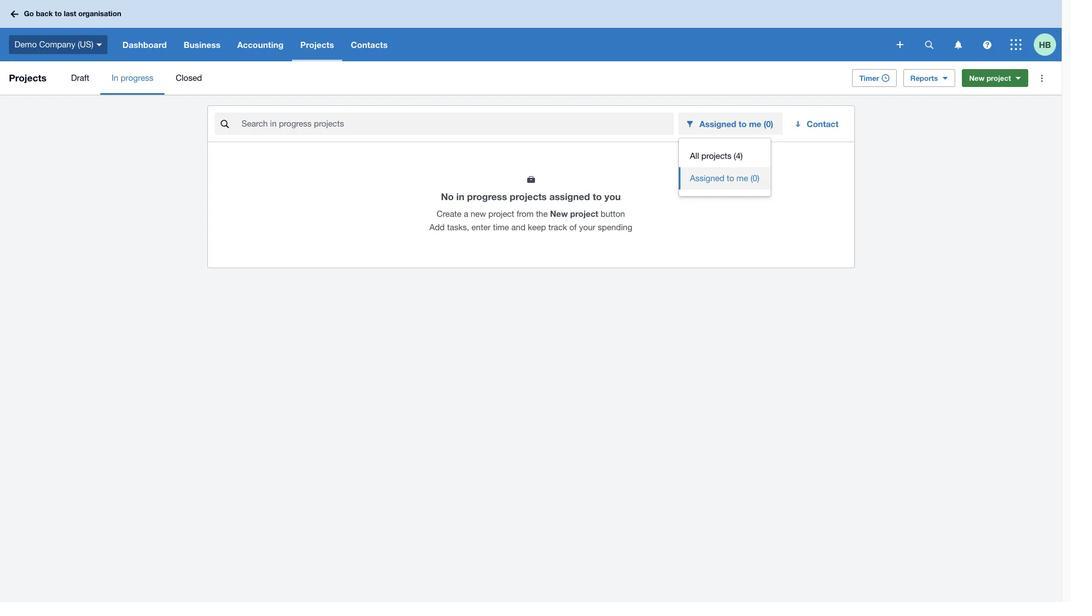 Task type: describe. For each thing, give the bounding box(es) containing it.
in
[[457, 191, 465, 202]]

in progress
[[112, 73, 153, 83]]

closed link
[[165, 61, 213, 95]]

spending
[[598, 222, 633, 232]]

from
[[517, 209, 534, 219]]

new project button
[[962, 69, 1029, 87]]

keep
[[528, 222, 546, 232]]

assigned to me (0) button
[[679, 167, 771, 190]]

(0) for assigned to me (0) button
[[751, 173, 760, 183]]

tasks,
[[447, 222, 469, 232]]

to inside button
[[727, 173, 735, 183]]

draft
[[71, 73, 89, 83]]

company
[[39, 39, 75, 49]]

projects inside dropdown button
[[300, 40, 334, 50]]

dashboard
[[122, 40, 167, 50]]

demo company (us)
[[14, 39, 94, 49]]

projects button
[[292, 28, 343, 61]]

button
[[601, 209, 625, 219]]

(4)
[[734, 151, 743, 161]]

dashboard link
[[114, 28, 175, 61]]

more options image
[[1031, 67, 1053, 89]]

assigned to me (0) for assigned to me (0) popup button
[[700, 119, 774, 129]]

in progress link
[[100, 61, 165, 95]]

reports button
[[903, 69, 956, 87]]

go back to last organisation link
[[7, 4, 128, 24]]

svg image right svg image
[[925, 40, 934, 49]]

contact
[[807, 119, 839, 129]]

1 vertical spatial progress
[[467, 191, 507, 202]]

in
[[112, 73, 118, 83]]

accounting
[[237, 40, 284, 50]]

svg image inside go back to last organisation link
[[11, 10, 18, 18]]

navigation containing dashboard
[[114, 28, 889, 61]]

svg image up reports popup button
[[955, 40, 962, 49]]

and
[[512, 222, 526, 232]]

timer button
[[852, 69, 897, 87]]

organisation
[[78, 9, 121, 18]]

go back to last organisation
[[24, 9, 121, 18]]

last
[[64, 9, 76, 18]]

assigned
[[550, 191, 590, 202]]

0 horizontal spatial progress
[[121, 73, 153, 83]]

to left last on the top left
[[55, 9, 62, 18]]

contact button
[[787, 113, 848, 135]]

no in progress projects assigned to you
[[441, 191, 621, 202]]

new
[[471, 209, 486, 219]]

reports
[[911, 74, 938, 83]]

assigned to me (0) for assigned to me (0) button
[[690, 173, 760, 183]]

to inside popup button
[[739, 119, 747, 129]]

0 horizontal spatial projects
[[510, 191, 547, 202]]

business button
[[175, 28, 229, 61]]

all projects (4)
[[690, 151, 743, 161]]

all projects (4) button
[[679, 145, 771, 167]]

add
[[430, 222, 445, 232]]

group containing all projects (4)
[[679, 138, 771, 196]]

hb button
[[1034, 28, 1062, 61]]

assigned for assigned to me (0) button
[[690, 173, 725, 183]]

banner containing hb
[[0, 0, 1062, 61]]



Task type: locate. For each thing, give the bounding box(es) containing it.
projects left (4)
[[702, 151, 732, 161]]

svg image
[[11, 10, 18, 18], [1011, 39, 1022, 50], [925, 40, 934, 49], [955, 40, 962, 49], [983, 40, 992, 49], [96, 43, 102, 46]]

projects left contacts
[[300, 40, 334, 50]]

(0) inside popup button
[[764, 119, 774, 129]]

svg image inside demo company (us) popup button
[[96, 43, 102, 46]]

1 vertical spatial projects
[[9, 72, 46, 84]]

assigned to me (0)
[[700, 119, 774, 129], [690, 173, 760, 183]]

demo
[[14, 39, 37, 49]]

new inside "popup button"
[[969, 74, 985, 83]]

track
[[549, 222, 567, 232]]

0 horizontal spatial (0)
[[751, 173, 760, 183]]

new project
[[969, 74, 1011, 83]]

1 vertical spatial assigned
[[690, 173, 725, 183]]

business
[[184, 40, 221, 50]]

list box containing all projects (4)
[[679, 138, 771, 196]]

1 vertical spatial (0)
[[751, 173, 760, 183]]

assigned for assigned to me (0) popup button
[[700, 119, 737, 129]]

0 horizontal spatial new
[[550, 209, 568, 219]]

assigned to me (0) button
[[679, 113, 782, 135]]

banner
[[0, 0, 1062, 61]]

assigned inside assigned to me (0) button
[[690, 173, 725, 183]]

svg image right '(us)'
[[96, 43, 102, 46]]

0 vertical spatial (0)
[[764, 119, 774, 129]]

0 horizontal spatial project
[[489, 209, 514, 219]]

to up (4)
[[739, 119, 747, 129]]

1 vertical spatial projects
[[510, 191, 547, 202]]

(0) down 'all projects (4)' button
[[751, 173, 760, 183]]

0 vertical spatial projects
[[300, 40, 334, 50]]

1 horizontal spatial progress
[[467, 191, 507, 202]]

assigned to me (0) inside popup button
[[700, 119, 774, 129]]

go
[[24, 9, 34, 18]]

project up time
[[489, 209, 514, 219]]

svg image
[[897, 41, 904, 48]]

to down 'all projects (4)' button
[[727, 173, 735, 183]]

1 horizontal spatial me
[[749, 119, 762, 129]]

new
[[969, 74, 985, 83], [550, 209, 568, 219]]

0 vertical spatial assigned
[[700, 119, 737, 129]]

group
[[679, 138, 771, 196]]

me
[[749, 119, 762, 129], [737, 173, 748, 183]]

contacts
[[351, 40, 388, 50]]

assigned to me (0) down 'all projects (4)' button
[[690, 173, 760, 183]]

back
[[36, 9, 53, 18]]

svg image left hb
[[1011, 39, 1022, 50]]

0 vertical spatial progress
[[121, 73, 153, 83]]

assigned
[[700, 119, 737, 129], [690, 173, 725, 183]]

projects up from
[[510, 191, 547, 202]]

progress right in
[[121, 73, 153, 83]]

project left "more options" icon
[[987, 74, 1011, 83]]

enter
[[472, 222, 491, 232]]

draft link
[[60, 61, 100, 95]]

assigned up all projects (4)
[[700, 119, 737, 129]]

1 vertical spatial new
[[550, 209, 568, 219]]

projects down demo
[[9, 72, 46, 84]]

me for assigned to me (0) popup button
[[749, 119, 762, 129]]

(0)
[[764, 119, 774, 129], [751, 173, 760, 183]]

create
[[437, 209, 462, 219]]

assigned inside assigned to me (0) popup button
[[700, 119, 737, 129]]

demo company (us) button
[[0, 28, 114, 61]]

1 horizontal spatial projects
[[300, 40, 334, 50]]

0 vertical spatial me
[[749, 119, 762, 129]]

(us)
[[78, 39, 94, 49]]

projects
[[702, 151, 732, 161], [510, 191, 547, 202]]

1 horizontal spatial (0)
[[764, 119, 774, 129]]

1 vertical spatial assigned to me (0)
[[690, 173, 760, 183]]

1 horizontal spatial new
[[969, 74, 985, 83]]

0 vertical spatial new
[[969, 74, 985, 83]]

1 horizontal spatial project
[[570, 209, 599, 219]]

svg image left go
[[11, 10, 18, 18]]

navigation
[[114, 28, 889, 61]]

projects
[[300, 40, 334, 50], [9, 72, 46, 84]]

(0) for assigned to me (0) popup button
[[764, 119, 774, 129]]

projects inside button
[[702, 151, 732, 161]]

create a new project from the new project button add tasks, enter time and keep track of your spending
[[430, 209, 633, 232]]

progress up the new
[[467, 191, 507, 202]]

timer
[[860, 74, 879, 83]]

project up your
[[570, 209, 599, 219]]

time
[[493, 222, 509, 232]]

contacts button
[[343, 28, 396, 61]]

your
[[579, 222, 596, 232]]

0 vertical spatial assigned to me (0)
[[700, 119, 774, 129]]

(0) inside button
[[751, 173, 760, 183]]

list box
[[679, 138, 771, 196]]

me down (4)
[[737, 173, 748, 183]]

hb
[[1039, 39, 1051, 49]]

0 horizontal spatial projects
[[9, 72, 46, 84]]

1 horizontal spatial projects
[[702, 151, 732, 161]]

me up 'all projects (4)' button
[[749, 119, 762, 129]]

assigned to me (0) up (4)
[[700, 119, 774, 129]]

new right reports popup button
[[969, 74, 985, 83]]

new up track
[[550, 209, 568, 219]]

closed
[[176, 73, 202, 83]]

of
[[570, 222, 577, 232]]

accounting button
[[229, 28, 292, 61]]

you
[[605, 191, 621, 202]]

svg image up "new project"
[[983, 40, 992, 49]]

a
[[464, 209, 468, 219]]

new inside create a new project from the new project button add tasks, enter time and keep track of your spending
[[550, 209, 568, 219]]

assigned down all projects (4)
[[690, 173, 725, 183]]

(0) left the contact popup button
[[764, 119, 774, 129]]

0 vertical spatial projects
[[702, 151, 732, 161]]

to left you
[[593, 191, 602, 202]]

no
[[441, 191, 454, 202]]

project
[[987, 74, 1011, 83], [570, 209, 599, 219], [489, 209, 514, 219]]

assigned to me (0) inside button
[[690, 173, 760, 183]]

the
[[536, 209, 548, 219]]

progress
[[121, 73, 153, 83], [467, 191, 507, 202]]

me inside popup button
[[749, 119, 762, 129]]

me inside button
[[737, 173, 748, 183]]

Search in progress projects search field
[[241, 113, 674, 134]]

me for assigned to me (0) button
[[737, 173, 748, 183]]

2 horizontal spatial project
[[987, 74, 1011, 83]]

all
[[690, 151, 699, 161]]

to
[[55, 9, 62, 18], [739, 119, 747, 129], [727, 173, 735, 183], [593, 191, 602, 202]]

project inside "popup button"
[[987, 74, 1011, 83]]

0 horizontal spatial me
[[737, 173, 748, 183]]

1 vertical spatial me
[[737, 173, 748, 183]]



Task type: vqa. For each thing, say whether or not it's contained in the screenshot.
organisation
yes



